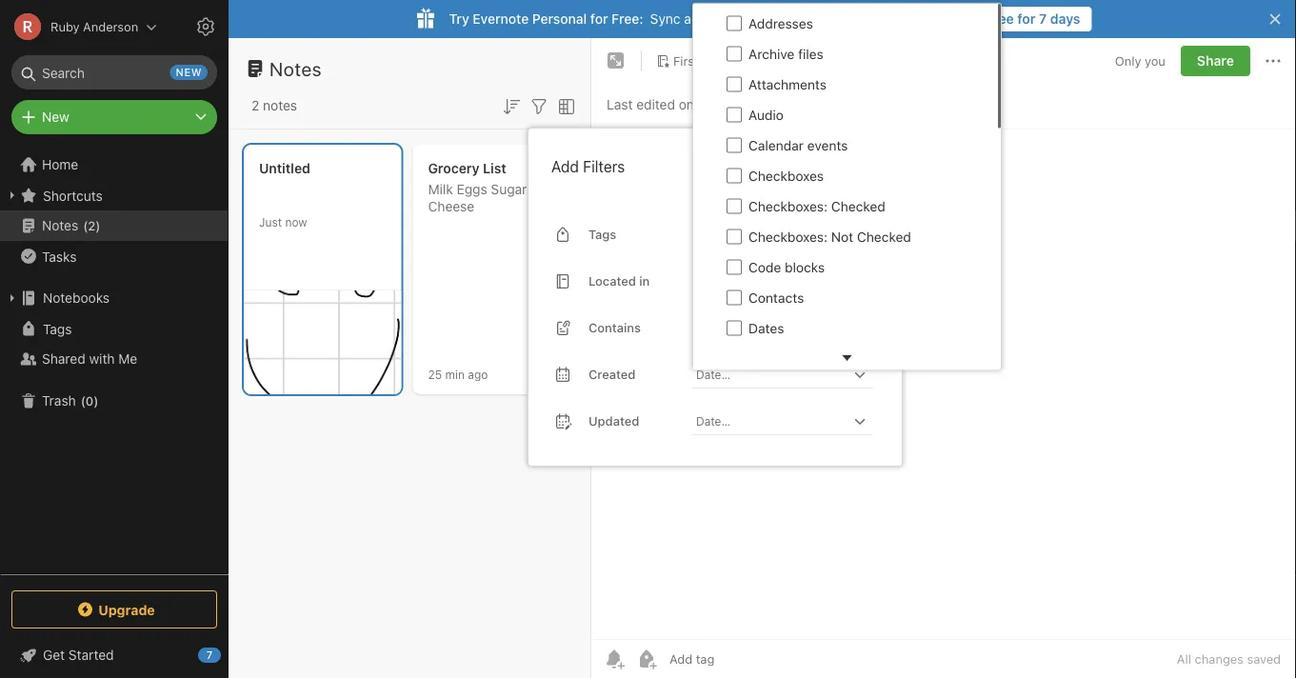 Task type: locate. For each thing, give the bounding box(es) containing it.
Select357 checkbox
[[727, 77, 742, 92]]

1 vertical spatial date…
[[696, 414, 731, 428]]

1 vertical spatial )
[[94, 394, 98, 408]]

) inside trash ( 0 )
[[94, 394, 98, 408]]

tags up located
[[589, 227, 617, 242]]

View options field
[[551, 93, 578, 118]]

untitled
[[259, 161, 310, 176]]

note window element
[[592, 38, 1297, 678]]

all
[[1177, 652, 1192, 666]]

all left the your on the top right of page
[[729, 11, 742, 27]]

all
[[729, 11, 742, 27], [858, 158, 872, 174]]

checkboxes: down checkboxes
[[749, 199, 828, 214]]

notes up notes
[[270, 57, 322, 80]]

row group containing addresses
[[694, 4, 998, 678]]

checked up not
[[832, 199, 886, 214]]

checkboxes: not checked
[[749, 229, 912, 245]]

0 vertical spatial tags
[[589, 227, 617, 242]]

across
[[684, 11, 725, 27]]

get left it
[[950, 11, 973, 27]]

audio
[[749, 107, 784, 123]]

days
[[1051, 11, 1081, 27]]

) down shortcuts 'button'
[[96, 218, 100, 233]]

checked right not
[[857, 229, 912, 245]]

1 horizontal spatial 7
[[1039, 11, 1047, 27]]

0 vertical spatial checkboxes:
[[749, 199, 828, 214]]

 date picker field down select366 checkbox
[[693, 408, 891, 435]]

1 for from the left
[[591, 11, 608, 27]]

me
[[118, 351, 137, 367]]

tags inside button
[[43, 321, 72, 337]]

2023
[[747, 97, 780, 112]]

0 horizontal spatial for
[[591, 11, 608, 27]]

1 horizontal spatial get
[[950, 11, 973, 27]]

1 vertical spatial checkboxes:
[[749, 229, 828, 245]]

shortcuts
[[43, 187, 103, 203]]

get for get it free for 7 days
[[950, 11, 973, 27]]

 Date picker field
[[693, 361, 891, 388], [693, 408, 891, 435]]

( right the trash
[[81, 394, 86, 408]]

2
[[252, 98, 259, 113], [88, 218, 96, 233]]

date… for created
[[696, 368, 731, 381]]

0 horizontal spatial notes
[[42, 218, 78, 233]]

home link
[[0, 150, 229, 180]]

1 checkboxes: from the top
[[749, 199, 828, 214]]

archive files
[[749, 46, 824, 62]]

0 vertical spatial )
[[96, 218, 100, 233]]

row group
[[694, 4, 998, 678]]

created
[[589, 367, 636, 382]]

)
[[96, 218, 100, 233], [94, 394, 98, 408]]

1 vertical spatial get
[[43, 647, 65, 663]]

tree containing home
[[0, 150, 229, 574]]

2  date picker field from the top
[[693, 408, 891, 435]]

ruby anderson
[[50, 20, 138, 34]]

get inside the help and learning task checklist field
[[43, 647, 65, 663]]

1 vertical spatial 2
[[88, 218, 96, 233]]

7 left days
[[1039, 11, 1047, 27]]

addresses
[[749, 16, 813, 31]]

for
[[591, 11, 608, 27], [1018, 11, 1036, 27]]

0 vertical spatial (
[[83, 218, 88, 233]]

0 vertical spatial 2
[[252, 98, 259, 113]]

0 horizontal spatial all
[[729, 11, 742, 27]]

notes up tasks
[[42, 218, 78, 233]]

shared with me
[[42, 351, 137, 367]]

1 vertical spatial (
[[81, 394, 86, 408]]

evernote
[[473, 11, 529, 27]]

 date picker field down contains 'field'
[[693, 361, 891, 388]]

notes for notes
[[270, 57, 322, 80]]

) right the trash
[[94, 394, 98, 408]]

Add filters field
[[528, 93, 551, 118]]

trash ( 0 )
[[42, 393, 98, 409]]

2 date… from the top
[[696, 414, 731, 428]]

1 vertical spatial checked
[[857, 229, 912, 245]]

tags button
[[0, 313, 228, 344]]

first notebook button
[[650, 48, 765, 74]]

0 vertical spatial  date picker field
[[693, 361, 891, 388]]

new
[[176, 66, 202, 79]]

( inside "notes ( 2 )"
[[83, 218, 88, 233]]

0 vertical spatial 7
[[1039, 11, 1047, 27]]

1 vertical spatial tags
[[43, 321, 72, 337]]

7
[[1039, 11, 1047, 27], [207, 649, 213, 662]]

1 date… from the top
[[696, 368, 731, 381]]

tags
[[589, 227, 617, 242], [43, 321, 72, 337]]

all right clear
[[858, 158, 872, 174]]

free
[[989, 11, 1014, 27]]

all changes saved
[[1177, 652, 1281, 666]]

get left the started
[[43, 647, 65, 663]]

0 horizontal spatial get
[[43, 647, 65, 663]]

for left the free:
[[591, 11, 608, 27]]

checkboxes: up code blocks
[[749, 229, 828, 245]]

just now
[[259, 215, 307, 229]]

files
[[798, 46, 824, 62]]

for right free
[[1018, 11, 1036, 27]]

2 left notes
[[252, 98, 259, 113]]

( inside trash ( 0 )
[[81, 394, 86, 408]]

 input text field
[[694, 314, 849, 341]]

on
[[679, 97, 694, 112]]

contains
[[589, 321, 641, 335]]

1 vertical spatial 7
[[207, 649, 213, 662]]

( for notes
[[83, 218, 88, 233]]

2 for from the left
[[1018, 11, 1036, 27]]

try evernote personal for free: sync across all your devices. cancel anytime.
[[449, 11, 929, 27]]

0 vertical spatial get
[[950, 11, 973, 27]]

add filters
[[552, 157, 625, 176]]

new button
[[11, 100, 217, 134]]

) inside "notes ( 2 )"
[[96, 218, 100, 233]]

1 horizontal spatial 2
[[252, 98, 259, 113]]

2 checkboxes: from the top
[[749, 229, 828, 245]]

1 horizontal spatial for
[[1018, 11, 1036, 27]]

0 vertical spatial notes
[[270, 57, 322, 80]]

0 horizontal spatial 2
[[88, 218, 96, 233]]

1  date picker field from the top
[[693, 361, 891, 388]]

1 horizontal spatial notes
[[270, 57, 322, 80]]

2 down shortcuts at top
[[88, 218, 96, 233]]

0 horizontal spatial 7
[[207, 649, 213, 662]]

last
[[607, 97, 633, 112]]

checked
[[832, 199, 886, 214], [857, 229, 912, 245]]

Select363 checkbox
[[727, 259, 742, 275]]

cancel
[[831, 11, 874, 27]]

1 horizontal spatial all
[[858, 158, 872, 174]]

tags up shared
[[43, 321, 72, 337]]

clear all
[[822, 158, 872, 174]]

Select355 checkbox
[[727, 16, 742, 31]]

get
[[950, 11, 973, 27], [43, 647, 65, 663]]

( down shortcuts at top
[[83, 218, 88, 233]]

for for 7
[[1018, 11, 1036, 27]]

Account field
[[0, 8, 157, 46]]

) for trash
[[94, 394, 98, 408]]

get inside button
[[950, 11, 973, 27]]

grocery
[[428, 161, 480, 176]]

1 vertical spatial all
[[858, 158, 872, 174]]

0 vertical spatial date…
[[696, 368, 731, 381]]

25
[[428, 368, 442, 381]]

filters
[[583, 157, 625, 176]]

ago
[[468, 368, 488, 381]]

1 vertical spatial notes
[[42, 218, 78, 233]]

share button
[[1181, 46, 1251, 76]]

1 vertical spatial  date picker field
[[693, 408, 891, 435]]

not
[[832, 229, 854, 245]]

for inside button
[[1018, 11, 1036, 27]]

code
[[749, 260, 781, 275]]

Note Editor text field
[[592, 130, 1297, 639]]

notes inside note list element
[[270, 57, 322, 80]]

date… for updated
[[696, 414, 731, 428]]

min
[[445, 368, 465, 381]]

add filters image
[[528, 95, 551, 118]]

it
[[977, 11, 985, 27]]

0 horizontal spatial tags
[[43, 321, 72, 337]]

) for notes
[[96, 218, 100, 233]]

notebooks link
[[0, 283, 228, 313]]

contacts
[[749, 290, 804, 306]]

expand note image
[[605, 50, 628, 72]]

tree
[[0, 150, 229, 574]]

get for get started
[[43, 647, 65, 663]]

7 left click to collapse icon
[[207, 649, 213, 662]]

Select365 checkbox
[[727, 320, 742, 336]]

Select359 checkbox
[[727, 137, 742, 153]]

trash
[[42, 393, 76, 409]]

shared
[[42, 351, 85, 367]]



Task type: describe. For each thing, give the bounding box(es) containing it.
Select356 checkbox
[[727, 46, 742, 61]]

sugar
[[491, 181, 527, 197]]

events
[[808, 138, 848, 153]]

code blocks
[[749, 260, 825, 275]]

 date picker field for created
[[693, 361, 891, 388]]

edited
[[637, 97, 675, 112]]

thumbnail image
[[244, 291, 402, 394]]

sync
[[650, 11, 681, 27]]

notes for notes ( 2 )
[[42, 218, 78, 233]]

settings image
[[194, 15, 217, 38]]

get it free for 7 days button
[[939, 7, 1092, 31]]

upgrade
[[98, 602, 155, 618]]

grocery list milk eggs sugar cheese
[[428, 161, 527, 214]]

updated
[[589, 414, 640, 428]]

Select361 checkbox
[[727, 198, 742, 214]]

upgrade button
[[11, 591, 217, 629]]

located
[[589, 274, 636, 288]]

get it free for 7 days
[[950, 11, 1081, 27]]

devices.
[[777, 11, 828, 27]]

share
[[1197, 53, 1235, 69]]

tasks button
[[0, 241, 228, 272]]

dates
[[749, 321, 784, 336]]

archive
[[749, 46, 795, 62]]

new search field
[[25, 55, 208, 90]]

 date picker field for updated
[[693, 408, 891, 435]]

only you
[[1115, 54, 1166, 68]]

list
[[483, 161, 507, 176]]

2 inside note list element
[[252, 98, 259, 113]]

try
[[449, 11, 469, 27]]

with
[[89, 351, 115, 367]]

click to collapse image
[[221, 643, 236, 666]]

clear all button
[[820, 155, 874, 178]]

2 inside "notes ( 2 )"
[[88, 218, 96, 233]]

in
[[640, 274, 650, 288]]

checkboxes: for checkboxes: not checked
[[749, 229, 828, 245]]

eggs
[[457, 181, 487, 197]]

add tag image
[[635, 648, 658, 671]]

Add tag field
[[668, 651, 811, 667]]

Help and Learning task checklist field
[[0, 640, 229, 671]]

add
[[552, 157, 579, 176]]

notebooks
[[43, 290, 110, 306]]

note list element
[[229, 38, 592, 678]]

shortcuts button
[[0, 180, 228, 211]]

2 notes
[[252, 98, 297, 113]]

7 inside the help and learning task checklist field
[[207, 649, 213, 662]]

more actions image
[[1262, 50, 1285, 72]]

16,
[[726, 97, 744, 112]]

Select364 checkbox
[[727, 290, 742, 305]]

Contains field
[[693, 314, 874, 342]]

free:
[[612, 11, 644, 27]]

0
[[86, 394, 94, 408]]

anderson
[[83, 20, 138, 34]]

blocks
[[785, 260, 825, 275]]

ruby
[[50, 20, 80, 34]]

cheese
[[428, 199, 475, 214]]

for for free:
[[591, 11, 608, 27]]

Sort options field
[[500, 93, 523, 118]]

More actions field
[[1262, 46, 1285, 76]]

notebook
[[702, 53, 759, 68]]

home
[[42, 157, 78, 172]]

Search text field
[[25, 55, 204, 90]]

anytime.
[[877, 11, 929, 27]]

Select360 checkbox
[[727, 168, 742, 183]]

tasks
[[42, 248, 77, 264]]

attachments
[[749, 77, 827, 92]]

nov
[[698, 97, 722, 112]]

your
[[746, 11, 773, 27]]

0 vertical spatial checked
[[832, 199, 886, 214]]

first notebook
[[674, 53, 759, 68]]

personal
[[532, 11, 587, 27]]

7 inside button
[[1039, 11, 1047, 27]]

shared with me link
[[0, 344, 228, 374]]

you
[[1145, 54, 1166, 68]]

get started
[[43, 647, 114, 663]]

started
[[68, 647, 114, 663]]

changes
[[1195, 652, 1244, 666]]

checkboxes: checked
[[749, 199, 886, 214]]

add a reminder image
[[603, 648, 626, 671]]

now
[[285, 215, 307, 229]]

saved
[[1247, 652, 1281, 666]]

last edited on nov 16, 2023
[[607, 97, 780, 112]]

checkboxes
[[749, 168, 824, 184]]

( for trash
[[81, 394, 86, 408]]

all inside button
[[858, 158, 872, 174]]

Select366 checkbox
[[727, 351, 742, 366]]

calendar events
[[749, 138, 848, 153]]

Select362 checkbox
[[727, 229, 742, 244]]

25 min ago
[[428, 368, 488, 381]]

milk
[[428, 181, 453, 197]]

Select358 checkbox
[[727, 107, 742, 122]]

new
[[42, 109, 69, 125]]

checkboxes: for checkboxes: checked
[[749, 199, 828, 214]]

only
[[1115, 54, 1142, 68]]

1 horizontal spatial tags
[[589, 227, 617, 242]]

clear
[[822, 158, 854, 174]]

notes
[[263, 98, 297, 113]]

calendar
[[749, 138, 804, 153]]

0 vertical spatial all
[[729, 11, 742, 27]]

expand notebooks image
[[5, 291, 20, 306]]



Task type: vqa. For each thing, say whether or not it's contained in the screenshot.
1st tab from right
no



